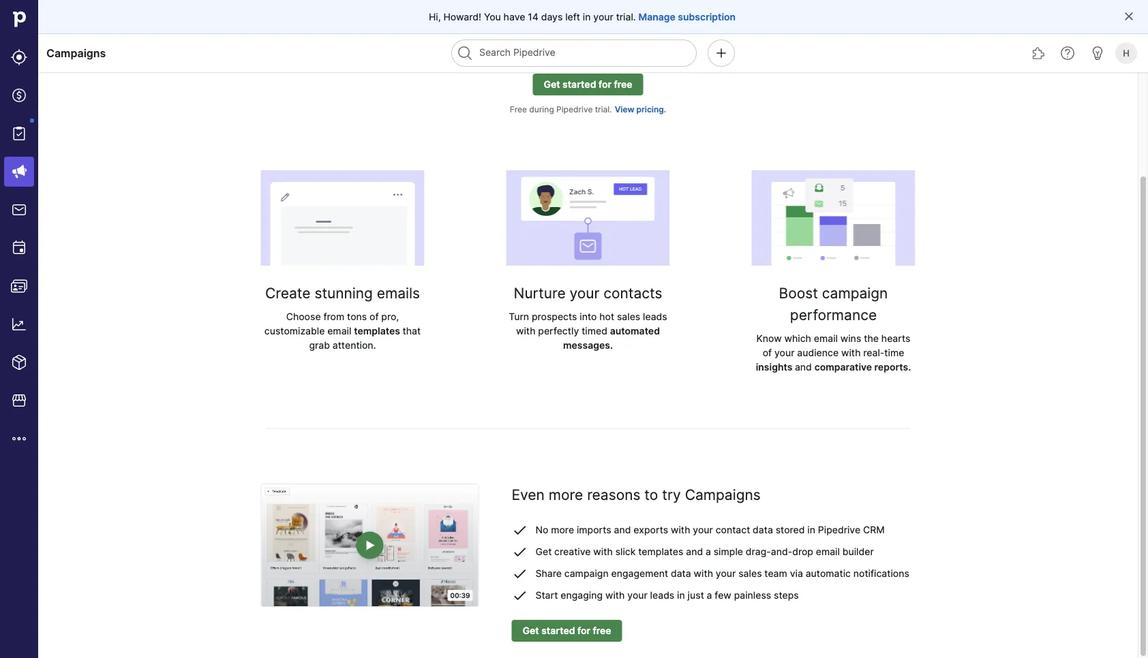 Task type: describe. For each thing, give the bounding box(es) containing it.
with inside turn prospects into hot sales leads with perfectly timed
[[516, 325, 536, 337]]

1 vertical spatial get started for free button
[[512, 621, 623, 643]]

you
[[484, 11, 501, 23]]

0 horizontal spatial for
[[578, 626, 591, 637]]

of inside choose from tons of pro, customizable email
[[370, 311, 379, 323]]

insights image
[[11, 317, 27, 333]]

automated messages.
[[563, 325, 660, 351]]

1 horizontal spatial color primary image
[[1124, 11, 1135, 22]]

time
[[885, 347, 905, 359]]

share campaign engagement data with your sales team via automatic notifications
[[536, 569, 910, 580]]

contact
[[716, 525, 751, 537]]

leads inside turn prospects into hot sales leads with perfectly timed
[[643, 311, 668, 323]]

prospects
[[532, 311, 577, 323]]

insights
[[756, 362, 793, 373]]

into
[[580, 311, 597, 323]]

email inside know which email wins the hearts of your audience with real-time insights and comparative reports.
[[814, 333, 838, 344]]

1 vertical spatial get
[[536, 547, 552, 558]]

your down engagement
[[628, 590, 648, 602]]

pro,
[[382, 311, 399, 323]]

0 vertical spatial in
[[583, 11, 591, 23]]

1 vertical spatial leads
[[650, 590, 675, 602]]

customizable
[[265, 325, 325, 337]]

which
[[785, 333, 812, 344]]

messages.
[[563, 340, 613, 351]]

1 vertical spatial campaigns
[[685, 486, 761, 504]]

team
[[765, 569, 788, 580]]

0 vertical spatial templates
[[354, 325, 403, 337]]

free
[[510, 105, 527, 115]]

Search Pipedrive field
[[452, 40, 697, 67]]

that
[[403, 325, 421, 337]]

audience
[[798, 347, 839, 359]]

that grab attention.
[[309, 325, 421, 351]]

free during pipedrive trial. view pricing.
[[510, 105, 667, 115]]

crm
[[864, 525, 885, 537]]

0 horizontal spatial trial.
[[595, 105, 612, 115]]

free for topmost get started for free 'button'
[[614, 79, 633, 90]]

creative
[[555, 547, 591, 558]]

1 vertical spatial sales
[[739, 569, 762, 580]]

get started for free for get started for free 'button' to the bottom
[[523, 626, 612, 637]]

try
[[663, 486, 681, 504]]

nurture
[[514, 284, 566, 302]]

engaging
[[561, 590, 603, 602]]

reports.
[[875, 362, 912, 373]]

subscription
[[678, 11, 736, 23]]

builder
[[843, 547, 874, 558]]

days
[[541, 11, 563, 23]]

turn
[[509, 311, 529, 323]]

get creative with slick templates and a simple drag-and-drop email builder
[[536, 547, 874, 558]]

with down get creative with slick templates and a simple drag-and-drop email builder
[[694, 569, 714, 580]]

tons
[[347, 311, 367, 323]]

contacts
[[604, 284, 663, 302]]

know which email wins the hearts of your audience with real-time insights and comparative reports.
[[756, 333, 912, 373]]

hot
[[600, 311, 615, 323]]

choose
[[286, 311, 321, 323]]

with right exports
[[671, 525, 691, 537]]

manage subscription link
[[639, 10, 736, 24]]

0 vertical spatial get started for free button
[[533, 74, 644, 95]]

exports
[[634, 525, 669, 537]]

color primary image for no
[[512, 523, 528, 539]]

leads image
[[11, 49, 27, 65]]

sales assistant image
[[1090, 45, 1106, 61]]

and-
[[771, 547, 793, 558]]

get started for free for topmost get started for free 'button'
[[544, 79, 633, 90]]

0 horizontal spatial data
[[671, 569, 691, 580]]

2 vertical spatial get
[[523, 626, 539, 637]]

your inside know which email wins the hearts of your audience with real-time insights and comparative reports.
[[775, 347, 795, 359]]

home image
[[9, 9, 29, 29]]

steps
[[774, 590, 799, 602]]

nurture your contacts
[[514, 284, 663, 302]]

email up automatic
[[816, 547, 840, 558]]

14
[[528, 11, 539, 23]]

1 horizontal spatial templates
[[639, 547, 684, 558]]

h
[[1124, 48, 1130, 58]]

have
[[504, 11, 526, 23]]

of inside know which email wins the hearts of your audience with real-time insights and comparative reports.
[[763, 347, 772, 359]]

0 horizontal spatial color primary image
[[512, 588, 528, 604]]

1 horizontal spatial trial.
[[616, 11, 636, 23]]

color primary image for get
[[512, 544, 528, 561]]

howard!
[[444, 11, 482, 23]]

notifications
[[854, 569, 910, 580]]

your right left
[[594, 11, 614, 23]]

0 horizontal spatial pipedrive
[[557, 105, 593, 115]]

start
[[536, 590, 558, 602]]

h button
[[1113, 40, 1141, 67]]

hearts
[[882, 333, 911, 344]]

performance
[[790, 306, 877, 324]]

perfectly
[[538, 325, 579, 337]]

with down engagement
[[606, 590, 625, 602]]



Task type: locate. For each thing, give the bounding box(es) containing it.
a right just
[[707, 590, 713, 602]]

automated
[[610, 325, 660, 337]]

with inside know which email wins the hearts of your audience with real-time insights and comparative reports.
[[842, 347, 861, 359]]

few
[[715, 590, 732, 602]]

1 vertical spatial get started for free
[[523, 626, 612, 637]]

0 vertical spatial of
[[370, 311, 379, 323]]

color primary image left share
[[512, 566, 528, 583]]

0 horizontal spatial sales
[[617, 311, 641, 323]]

sales inside turn prospects into hot sales leads with perfectly timed
[[617, 311, 641, 323]]

0 vertical spatial sales
[[617, 311, 641, 323]]

view pricing. link
[[615, 104, 667, 116]]

color primary image left no
[[512, 523, 528, 539]]

pipedrive
[[557, 105, 593, 115], [818, 525, 861, 537]]

get started for free button down 'engaging'
[[512, 621, 623, 643]]

pricing.
[[637, 105, 667, 115]]

2 animation image from the left
[[506, 171, 670, 266]]

started down 'start'
[[542, 626, 575, 637]]

get up during
[[544, 79, 560, 90]]

no more imports and exports with your contact data stored in pipedrive crm
[[536, 525, 885, 537]]

1 horizontal spatial pipedrive
[[818, 525, 861, 537]]

0 vertical spatial free
[[614, 79, 633, 90]]

1 horizontal spatial in
[[677, 590, 685, 602]]

even
[[512, 486, 545, 504]]

with down wins
[[842, 347, 861, 359]]

get started for free button
[[533, 74, 644, 95], [512, 621, 623, 643]]

color primary image
[[1124, 11, 1135, 22], [512, 588, 528, 604]]

0 vertical spatial more
[[549, 486, 583, 504]]

color primary image left 'start'
[[512, 588, 528, 604]]

activities image
[[11, 240, 27, 256]]

share
[[536, 569, 562, 580]]

campaign for engagement
[[565, 569, 609, 580]]

1 vertical spatial data
[[671, 569, 691, 580]]

sales inbox image
[[11, 202, 27, 218]]

no
[[536, 525, 549, 537]]

data up drag-
[[753, 525, 773, 537]]

with
[[516, 325, 536, 337], [842, 347, 861, 359], [671, 525, 691, 537], [594, 547, 613, 558], [694, 569, 714, 580], [606, 590, 625, 602]]

and
[[795, 362, 812, 373], [614, 525, 631, 537], [686, 547, 703, 558]]

more image
[[11, 431, 27, 447]]

get started for free down 'engaging'
[[523, 626, 612, 637]]

0 vertical spatial a
[[706, 547, 711, 558]]

and down audience
[[795, 362, 812, 373]]

leads
[[643, 311, 668, 323], [650, 590, 675, 602]]

1 vertical spatial for
[[578, 626, 591, 637]]

sales up automated
[[617, 311, 641, 323]]

campaigns right leads icon
[[46, 46, 106, 60]]

1 vertical spatial campaign
[[565, 569, 609, 580]]

timed
[[582, 325, 608, 337]]

1 vertical spatial color primary image
[[512, 588, 528, 604]]

painless
[[734, 590, 772, 602]]

0 vertical spatial leads
[[643, 311, 668, 323]]

1 horizontal spatial campaigns
[[685, 486, 761, 504]]

view
[[615, 105, 635, 115]]

left
[[566, 11, 581, 23]]

from
[[324, 311, 345, 323]]

pipedrive up builder
[[818, 525, 861, 537]]

a left simple
[[706, 547, 711, 558]]

0 vertical spatial pipedrive
[[557, 105, 593, 115]]

email up audience
[[814, 333, 838, 344]]

slick
[[616, 547, 636, 558]]

0 vertical spatial trial.
[[616, 11, 636, 23]]

1 horizontal spatial of
[[763, 347, 772, 359]]

with down turn
[[516, 325, 536, 337]]

1 animation image from the left
[[261, 171, 425, 266]]

2 vertical spatial and
[[686, 547, 703, 558]]

started
[[563, 79, 597, 90], [542, 626, 575, 637]]

get down 'start'
[[523, 626, 539, 637]]

1 vertical spatial in
[[808, 525, 816, 537]]

in right left
[[583, 11, 591, 23]]

hi,
[[429, 11, 441, 23]]

the
[[864, 333, 879, 344]]

sales
[[617, 311, 641, 323], [739, 569, 762, 580]]

1 vertical spatial more
[[551, 525, 574, 537]]

more right even
[[549, 486, 583, 504]]

1 horizontal spatial free
[[614, 79, 633, 90]]

campaign up performance
[[823, 284, 888, 302]]

templates
[[354, 325, 403, 337], [639, 547, 684, 558]]

1 vertical spatial a
[[707, 590, 713, 602]]

and down no more imports and exports with your contact data stored in pipedrive crm
[[686, 547, 703, 558]]

comparative
[[815, 362, 873, 373]]

email
[[328, 325, 352, 337], [814, 333, 838, 344], [816, 547, 840, 558]]

choose from tons of pro, customizable email
[[265, 311, 399, 337]]

1 vertical spatial templates
[[639, 547, 684, 558]]

2 horizontal spatial animation image
[[752, 171, 916, 266]]

get started for free up free during pipedrive trial. view pricing.
[[544, 79, 633, 90]]

1 horizontal spatial and
[[686, 547, 703, 558]]

turn prospects into hot sales leads with perfectly timed
[[509, 311, 668, 337]]

free up view
[[614, 79, 633, 90]]

more for no
[[551, 525, 574, 537]]

hi, howard! you have 14 days left in your  trial. manage subscription
[[429, 11, 736, 23]]

animation image for stunning
[[261, 171, 425, 266]]

engagement
[[612, 569, 669, 580]]

boost
[[779, 284, 819, 302]]

sales up 'painless'
[[739, 569, 762, 580]]

animation image
[[261, 171, 425, 266], [506, 171, 670, 266], [752, 171, 916, 266]]

in left just
[[677, 590, 685, 602]]

email down from
[[328, 325, 352, 337]]

1 vertical spatial pipedrive
[[818, 525, 861, 537]]

campaign for performance
[[823, 284, 888, 302]]

in right stored
[[808, 525, 816, 537]]

templates down the pro,
[[354, 325, 403, 337]]

0 vertical spatial get
[[544, 79, 560, 90]]

create stunning emails
[[265, 284, 420, 302]]

trial. left manage
[[616, 11, 636, 23]]

free down 'engaging'
[[593, 626, 612, 637]]

more for even
[[549, 486, 583, 504]]

emails
[[377, 284, 420, 302]]

1 vertical spatial free
[[593, 626, 612, 637]]

1 color primary image from the top
[[512, 523, 528, 539]]

know
[[757, 333, 782, 344]]

email inside choose from tons of pro, customizable email
[[328, 325, 352, 337]]

0 horizontal spatial free
[[593, 626, 612, 637]]

your down simple
[[716, 569, 736, 580]]

attention.
[[333, 340, 376, 351]]

even more reasons to try campaigns
[[512, 486, 761, 504]]

0 horizontal spatial campaigns
[[46, 46, 106, 60]]

0 vertical spatial started
[[563, 79, 597, 90]]

leads up automated
[[643, 311, 668, 323]]

animation image for campaign
[[752, 171, 916, 266]]

boost campaign performance
[[779, 284, 888, 324]]

color primary image
[[512, 523, 528, 539], [512, 544, 528, 561], [512, 566, 528, 583]]

via
[[790, 569, 803, 580]]

drag-
[[746, 547, 771, 558]]

campaigns image
[[11, 164, 27, 180]]

in
[[583, 11, 591, 23], [808, 525, 816, 537], [677, 590, 685, 602]]

wins
[[841, 333, 862, 344]]

marketplace image
[[11, 393, 27, 409]]

for up free during pipedrive trial. view pricing.
[[599, 79, 612, 90]]

1 horizontal spatial campaign
[[823, 284, 888, 302]]

data
[[753, 525, 773, 537], [671, 569, 691, 580]]

animation image for your
[[506, 171, 670, 266]]

your up the insights on the right bottom
[[775, 347, 795, 359]]

manage
[[639, 11, 676, 23]]

0 vertical spatial and
[[795, 362, 812, 373]]

0 horizontal spatial of
[[370, 311, 379, 323]]

2 vertical spatial color primary image
[[512, 566, 528, 583]]

menu
[[0, 0, 38, 659]]

1 vertical spatial started
[[542, 626, 575, 637]]

templates down exports
[[639, 547, 684, 558]]

for down 'engaging'
[[578, 626, 591, 637]]

stored
[[776, 525, 805, 537]]

color primary image up h at the right top of the page
[[1124, 11, 1135, 22]]

1 horizontal spatial for
[[599, 79, 612, 90]]

trial.
[[616, 11, 636, 23], [595, 105, 612, 115]]

reasons
[[587, 486, 641, 504]]

deals image
[[11, 87, 27, 104]]

get down no
[[536, 547, 552, 558]]

2 vertical spatial in
[[677, 590, 685, 602]]

0 horizontal spatial in
[[583, 11, 591, 23]]

color primary image for share
[[512, 566, 528, 583]]

your up get creative with slick templates and a simple drag-and-drop email builder
[[693, 525, 713, 537]]

1 vertical spatial and
[[614, 525, 631, 537]]

0 vertical spatial campaign
[[823, 284, 888, 302]]

drop
[[793, 547, 814, 558]]

menu item
[[0, 153, 38, 191]]

simple
[[714, 547, 744, 558]]

quick add image
[[714, 45, 730, 61]]

0 vertical spatial data
[[753, 525, 773, 537]]

0 vertical spatial color primary image
[[1124, 11, 1135, 22]]

color undefined image
[[11, 126, 27, 142]]

trial. left view
[[595, 105, 612, 115]]

get
[[544, 79, 560, 90], [536, 547, 552, 558], [523, 626, 539, 637]]

start engaging with your leads in just a few painless steps
[[536, 590, 799, 602]]

get started for free button up free during pipedrive trial. view pricing.
[[533, 74, 644, 95]]

0 vertical spatial color primary image
[[512, 523, 528, 539]]

campaigns up contact in the bottom right of the page
[[685, 486, 761, 504]]

stunning
[[315, 284, 373, 302]]

1 horizontal spatial data
[[753, 525, 773, 537]]

with left slick on the bottom of page
[[594, 547, 613, 558]]

automatic
[[806, 569, 851, 580]]

0 horizontal spatial and
[[614, 525, 631, 537]]

of down know
[[763, 347, 772, 359]]

real-
[[864, 347, 885, 359]]

just
[[688, 590, 705, 602]]

of
[[370, 311, 379, 323], [763, 347, 772, 359]]

leads down engagement
[[650, 590, 675, 602]]

0 vertical spatial get started for free
[[544, 79, 633, 90]]

grab
[[309, 340, 330, 351]]

pipedrive right during
[[557, 105, 593, 115]]

campaign up 'engaging'
[[565, 569, 609, 580]]

1 vertical spatial trial.
[[595, 105, 612, 115]]

campaign inside boost campaign performance
[[823, 284, 888, 302]]

1 horizontal spatial animation image
[[506, 171, 670, 266]]

0 horizontal spatial campaign
[[565, 569, 609, 580]]

imports
[[577, 525, 612, 537]]

0 horizontal spatial templates
[[354, 325, 403, 337]]

color primary image left creative
[[512, 544, 528, 561]]

more right no
[[551, 525, 574, 537]]

0 vertical spatial for
[[599, 79, 612, 90]]

your up into
[[570, 284, 600, 302]]

products image
[[11, 355, 27, 371]]

0 horizontal spatial animation image
[[261, 171, 425, 266]]

data up start engaging with your leads in just a few painless steps
[[671, 569, 691, 580]]

and up slick on the bottom of page
[[614, 525, 631, 537]]

2 horizontal spatial in
[[808, 525, 816, 537]]

and inside know which email wins the hearts of your audience with real-time insights and comparative reports.
[[795, 362, 812, 373]]

free for get started for free 'button' to the bottom
[[593, 626, 612, 637]]

quick help image
[[1060, 45, 1076, 61]]

3 color primary image from the top
[[512, 566, 528, 583]]

for
[[599, 79, 612, 90], [578, 626, 591, 637]]

1 horizontal spatial sales
[[739, 569, 762, 580]]

create
[[265, 284, 311, 302]]

to
[[645, 486, 659, 504]]

3 animation image from the left
[[752, 171, 916, 266]]

1 vertical spatial color primary image
[[512, 544, 528, 561]]

0 vertical spatial campaigns
[[46, 46, 106, 60]]

contacts image
[[11, 278, 27, 295]]

2 horizontal spatial and
[[795, 362, 812, 373]]

1 vertical spatial of
[[763, 347, 772, 359]]

during
[[530, 105, 554, 115]]

started up free during pipedrive trial. view pricing.
[[563, 79, 597, 90]]

2 color primary image from the top
[[512, 544, 528, 561]]

get started for free
[[544, 79, 633, 90], [523, 626, 612, 637]]

of left the pro,
[[370, 311, 379, 323]]



Task type: vqa. For each thing, say whether or not it's contained in the screenshot.
The 'Templates' to the left
yes



